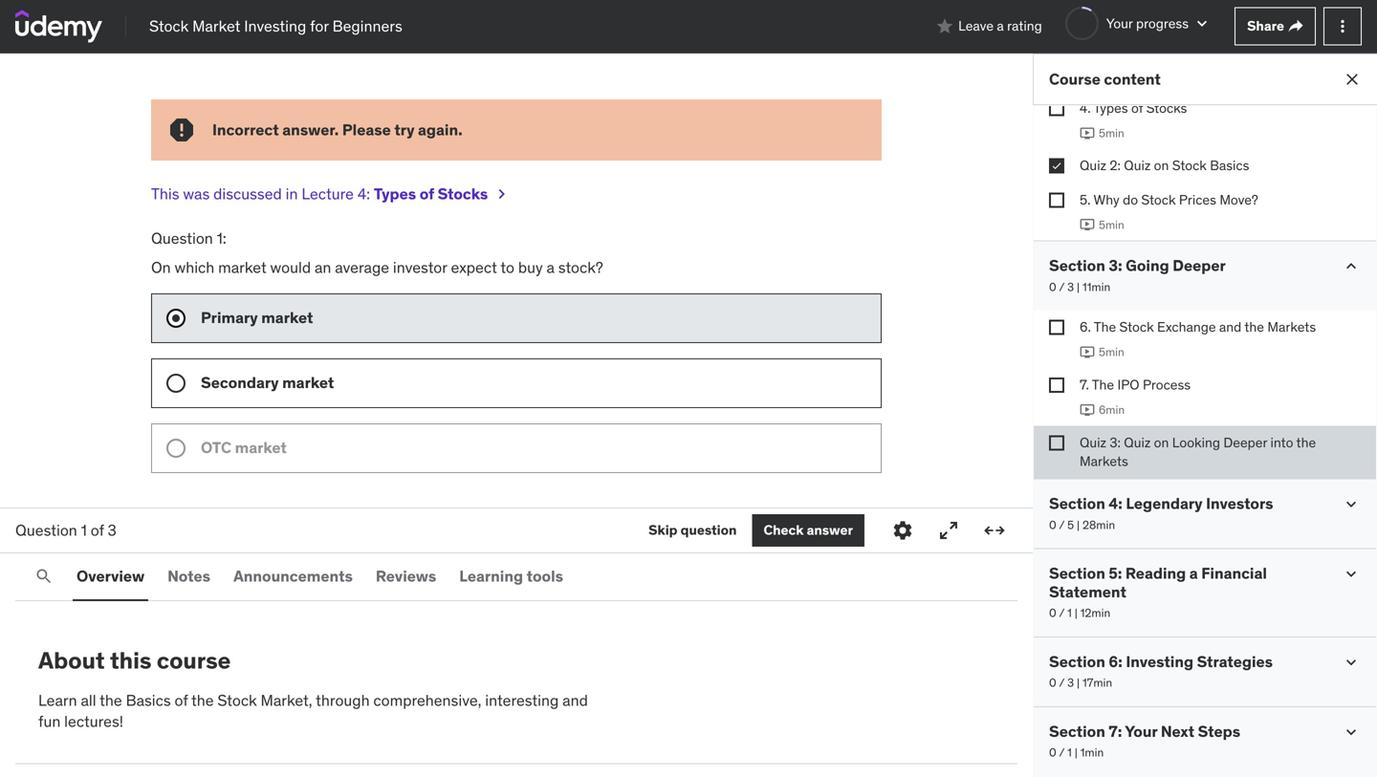 Task type: locate. For each thing, give the bounding box(es) containing it.
2 / from the top
[[1059, 518, 1065, 533]]

the
[[1245, 319, 1265, 336], [1297, 434, 1317, 451], [100, 691, 122, 711], [191, 691, 214, 711]]

actions image
[[1334, 17, 1353, 36]]

of
[[1132, 99, 1143, 116], [420, 184, 434, 204], [91, 521, 104, 540], [175, 691, 188, 711]]

market for otc market
[[235, 438, 287, 458]]

the inside quiz 3: quiz on looking deeper into the markets
[[1297, 434, 1317, 451]]

progress
[[1137, 15, 1189, 32]]

types
[[1094, 99, 1129, 116], [374, 184, 416, 204]]

1 inside section 7: your next steps 0 / 1 | 1min
[[1068, 746, 1072, 761]]

a right buy
[[547, 258, 555, 277]]

7. the ipo process
[[1080, 377, 1191, 394]]

0 horizontal spatial 4:
[[358, 184, 370, 204]]

a inside button
[[997, 17, 1004, 35]]

| for section 3: going deeper
[[1077, 280, 1080, 295]]

looking
[[1173, 434, 1221, 451]]

0 vertical spatial xsmall image
[[1050, 101, 1065, 116]]

fun
[[38, 712, 61, 732]]

market right secondary
[[282, 373, 334, 393]]

0 left 17min
[[1050, 676, 1057, 691]]

| left 12min
[[1075, 606, 1078, 621]]

section inside section 7: your next steps 0 / 1 | 1min
[[1050, 722, 1106, 742]]

0 vertical spatial 4:
[[358, 184, 370, 204]]

was
[[183, 184, 210, 204]]

1 0 from the top
[[1050, 280, 1057, 295]]

xsmall image left 7. on the right
[[1050, 378, 1065, 393]]

5 0 from the top
[[1050, 746, 1057, 761]]

1 vertical spatial the
[[1092, 377, 1115, 394]]

0 for section 4: legendary investors
[[1050, 518, 1057, 533]]

/ left 5
[[1059, 518, 1065, 533]]

section 4: legendary investors 0 / 5 | 28min
[[1050, 494, 1274, 533]]

1 vertical spatial 3
[[108, 521, 117, 540]]

skip question
[[649, 522, 737, 539]]

1 vertical spatial your
[[1125, 722, 1158, 742]]

4: inside section 4: legendary investors 0 / 5 | 28min
[[1109, 494, 1123, 514]]

question for question 1 of 3
[[15, 521, 77, 540]]

investing inside section 6: investing strategies 0 / 3 | 17min
[[1126, 652, 1194, 672]]

and
[[1220, 319, 1242, 336], [563, 691, 588, 711]]

why
[[1094, 191, 1120, 208]]

settings image
[[892, 520, 915, 542]]

0 inside section 3: going deeper 0 / 3 | 11min
[[1050, 280, 1057, 295]]

lecture
[[302, 184, 354, 204]]

5min right the play why do stock prices move? icon
[[1099, 218, 1125, 232]]

0 horizontal spatial types
[[374, 184, 416, 204]]

1 section from the top
[[1050, 256, 1106, 276]]

2 horizontal spatial a
[[1190, 564, 1198, 584]]

| left the 1min at the right bottom
[[1075, 746, 1078, 761]]

comprehensive,
[[374, 691, 482, 711]]

the down course
[[191, 691, 214, 711]]

1 vertical spatial 1
[[1068, 606, 1072, 621]]

investing for for
[[244, 16, 306, 36]]

expect
[[451, 258, 497, 277]]

section up 5
[[1050, 494, 1106, 514]]

1 5min from the top
[[1099, 126, 1125, 141]]

3 inside section 6: investing strategies 0 / 3 | 17min
[[1068, 676, 1075, 691]]

0 vertical spatial on
[[1154, 157, 1169, 174]]

a right reading
[[1190, 564, 1198, 584]]

/ inside section 6: investing strategies 0 / 3 | 17min
[[1059, 676, 1065, 691]]

expanded view image
[[984, 520, 1006, 542]]

2 xsmall image from the top
[[1050, 378, 1065, 393]]

again.
[[418, 120, 463, 140]]

0 vertical spatial 5min
[[1099, 126, 1125, 141]]

/ inside section 3: going deeper 0 / 3 | 11min
[[1059, 280, 1065, 295]]

4 / from the top
[[1059, 676, 1065, 691]]

3: inside quiz 3: quiz on looking deeper into the markets
[[1110, 434, 1121, 451]]

2 vertical spatial a
[[1190, 564, 1198, 584]]

this
[[151, 184, 179, 204]]

0 horizontal spatial a
[[547, 258, 555, 277]]

section inside section 3: going deeper 0 / 3 | 11min
[[1050, 256, 1106, 276]]

0 horizontal spatial markets
[[1080, 453, 1129, 470]]

1 vertical spatial investing
[[1126, 652, 1194, 672]]

would
[[270, 258, 311, 277]]

market right "otc"
[[235, 438, 287, 458]]

market for primary market
[[261, 308, 313, 328]]

/
[[1059, 280, 1065, 295], [1059, 518, 1065, 533], [1059, 606, 1065, 621], [1059, 676, 1065, 691], [1059, 746, 1065, 761]]

| left 11min
[[1077, 280, 1080, 295]]

3 left 11min
[[1068, 280, 1075, 295]]

statement
[[1050, 582, 1127, 602]]

stocks left open lecture icon at the top of page
[[438, 184, 488, 204]]

4 0 from the top
[[1050, 676, 1057, 691]]

0
[[1050, 280, 1057, 295], [1050, 518, 1057, 533], [1050, 606, 1057, 621], [1050, 676, 1057, 691], [1050, 746, 1057, 761]]

0 horizontal spatial stocks
[[438, 184, 488, 204]]

the for 7.
[[1092, 377, 1115, 394]]

0 for section 6: investing strategies
[[1050, 676, 1057, 691]]

stocks down content
[[1147, 99, 1188, 116]]

basics up the move?
[[1210, 157, 1250, 174]]

your inside section 7: your next steps 0 / 1 | 1min
[[1125, 722, 1158, 742]]

section for section 7: your next steps
[[1050, 722, 1106, 742]]

quiz 3: quiz on looking deeper into the markets
[[1080, 434, 1317, 470]]

| for section 4: legendary investors
[[1077, 518, 1080, 533]]

0 inside section 4: legendary investors 0 / 5 | 28min
[[1050, 518, 1057, 533]]

of down course
[[175, 691, 188, 711]]

a inside section 5: reading a financial statement 0 / 1 | 12min
[[1190, 564, 1198, 584]]

question
[[151, 229, 213, 248], [15, 521, 77, 540]]

and right interesting
[[563, 691, 588, 711]]

/ left 17min
[[1059, 676, 1065, 691]]

the right all
[[100, 691, 122, 711]]

1 on from the top
[[1154, 157, 1169, 174]]

section 6: investing strategies button
[[1050, 652, 1273, 672]]

| inside section 3: going deeper 0 / 3 | 11min
[[1077, 280, 1080, 295]]

1 xsmall image from the top
[[1050, 101, 1065, 116]]

3 small image from the top
[[1342, 653, 1361, 672]]

1 vertical spatial 3:
[[1110, 434, 1121, 451]]

on which market would an average investor expect to buy a stock? group
[[151, 294, 882, 474]]

0 vertical spatial deeper
[[1173, 256, 1226, 276]]

check answer
[[764, 522, 853, 539]]

1 vertical spatial question
[[15, 521, 77, 540]]

xsmall image left 4. at the right top of the page
[[1050, 101, 1065, 116]]

stock?
[[559, 258, 603, 277]]

xsmall image
[[1289, 19, 1304, 34], [1050, 158, 1065, 174], [1050, 193, 1065, 208], [1050, 320, 1065, 335], [1050, 436, 1065, 451]]

quiz
[[1080, 157, 1107, 174], [1124, 157, 1151, 174], [1080, 434, 1107, 451], [1124, 434, 1151, 451]]

6:
[[1109, 652, 1123, 672]]

0 horizontal spatial investing
[[244, 16, 306, 36]]

1 horizontal spatial types
[[1094, 99, 1129, 116]]

0 horizontal spatial small image
[[936, 17, 955, 36]]

0 vertical spatial stocks
[[1147, 99, 1188, 116]]

| inside section 6: investing strategies 0 / 3 | 17min
[[1077, 676, 1080, 691]]

stock market investing for beginners link
[[149, 16, 403, 37]]

1 horizontal spatial stocks
[[1147, 99, 1188, 116]]

of inside sidebar element
[[1132, 99, 1143, 116]]

small image for section 6: investing strategies
[[1342, 653, 1361, 672]]

overview
[[77, 567, 145, 586]]

5min right play types of stocks image
[[1099, 126, 1125, 141]]

11min
[[1083, 280, 1111, 295]]

2 vertical spatial 5min
[[1099, 345, 1125, 360]]

your left progress
[[1107, 15, 1133, 32]]

1 up overview at the left of page
[[81, 521, 87, 540]]

section left 5:
[[1050, 564, 1106, 584]]

xsmall image for 7. the ipo process
[[1050, 378, 1065, 393]]

market down 1:
[[218, 258, 267, 277]]

1 vertical spatial 4:
[[1109, 494, 1123, 514]]

on up 5. why do stock prices move?
[[1154, 157, 1169, 174]]

of inside "learn all the basics of the stock market, through comprehensive, interesting and fun lectures!"
[[175, 691, 188, 711]]

/ left the 1min at the right bottom
[[1059, 746, 1065, 761]]

/ inside section 4: legendary investors 0 / 5 | 28min
[[1059, 518, 1065, 533]]

0 vertical spatial question
[[151, 229, 213, 248]]

investing
[[244, 16, 306, 36], [1126, 652, 1194, 672]]

section
[[1050, 256, 1106, 276], [1050, 494, 1106, 514], [1050, 564, 1106, 584], [1050, 652, 1106, 672], [1050, 722, 1106, 742]]

this
[[110, 647, 152, 675]]

2 vertical spatial 1
[[1068, 746, 1072, 761]]

market down would
[[261, 308, 313, 328]]

4 small image from the top
[[1342, 723, 1361, 742]]

notes
[[168, 567, 211, 586]]

deeper
[[1173, 256, 1226, 276], [1224, 434, 1268, 451]]

quiz 2: quiz on stock basics
[[1080, 157, 1250, 174]]

3 / from the top
[[1059, 606, 1065, 621]]

a left the "rating"
[[997, 17, 1004, 35]]

5min for types
[[1099, 126, 1125, 141]]

| left 17min
[[1077, 676, 1080, 691]]

basics down about this course
[[126, 691, 171, 711]]

1 vertical spatial stocks
[[438, 184, 488, 204]]

/ down statement
[[1059, 606, 1065, 621]]

fullscreen image
[[938, 520, 961, 542]]

0 inside section 7: your next steps 0 / 1 | 1min
[[1050, 746, 1057, 761]]

0 vertical spatial a
[[997, 17, 1004, 35]]

1 horizontal spatial small image
[[1193, 14, 1212, 33]]

xsmall image for 4. types of stocks
[[1050, 101, 1065, 116]]

2 small image from the top
[[1342, 565, 1361, 584]]

xsmall image
[[1050, 101, 1065, 116], [1050, 378, 1065, 393]]

try
[[394, 120, 415, 140]]

udemy image
[[15, 10, 102, 43]]

1 horizontal spatial and
[[1220, 319, 1242, 336]]

stock left market at the left of the page
[[149, 16, 189, 36]]

1 left the 1min at the right bottom
[[1068, 746, 1072, 761]]

of down content
[[1132, 99, 1143, 116]]

3 0 from the top
[[1050, 606, 1057, 621]]

on for looking
[[1154, 434, 1170, 451]]

basics
[[1210, 157, 1250, 174], [126, 691, 171, 711]]

section up 17min
[[1050, 652, 1106, 672]]

1 vertical spatial xsmall image
[[1050, 378, 1065, 393]]

1 horizontal spatial investing
[[1126, 652, 1194, 672]]

the right 7. on the right
[[1092, 377, 1115, 394]]

question up search icon
[[15, 521, 77, 540]]

| inside section 7: your next steps 0 / 1 | 1min
[[1075, 746, 1078, 761]]

3: down "6min"
[[1110, 434, 1121, 451]]

check
[[764, 522, 804, 539]]

1 small image from the top
[[1342, 257, 1361, 276]]

0 inside section 5: reading a financial statement 0 / 1 | 12min
[[1050, 606, 1057, 621]]

/ inside section 7: your next steps 0 / 1 | 1min
[[1059, 746, 1065, 761]]

1 horizontal spatial 4:
[[1109, 494, 1123, 514]]

3:
[[1109, 256, 1123, 276], [1110, 434, 1121, 451]]

question inside question 1: on which market would an average investor expect to buy a stock?
[[151, 229, 213, 248]]

7:
[[1109, 722, 1123, 742]]

5min
[[1099, 126, 1125, 141], [1099, 218, 1125, 232], [1099, 345, 1125, 360]]

section up the 1min at the right bottom
[[1050, 722, 1106, 742]]

small image inside your progress dropdown button
[[1193, 14, 1212, 33]]

3 5min from the top
[[1099, 345, 1125, 360]]

4: right lecture
[[358, 184, 370, 204]]

| right 5
[[1077, 518, 1080, 533]]

1 vertical spatial basics
[[126, 691, 171, 711]]

5min right play the stock exchange and the markets icon
[[1099, 345, 1125, 360]]

6.
[[1080, 319, 1092, 336]]

| inside section 4: legendary investors 0 / 5 | 28min
[[1077, 518, 1080, 533]]

2 5min from the top
[[1099, 218, 1125, 232]]

for
[[310, 16, 329, 36]]

0 left 5
[[1050, 518, 1057, 533]]

1 horizontal spatial basics
[[1210, 157, 1250, 174]]

4 section from the top
[[1050, 652, 1106, 672]]

3: inside section 3: going deeper 0 / 3 | 11min
[[1109, 256, 1123, 276]]

play types of stocks image
[[1080, 126, 1095, 141]]

1 vertical spatial types
[[374, 184, 416, 204]]

3 section from the top
[[1050, 564, 1106, 584]]

3 left 17min
[[1068, 676, 1075, 691]]

0 vertical spatial 3
[[1068, 280, 1075, 295]]

section inside section 6: investing strategies 0 / 3 | 17min
[[1050, 652, 1106, 672]]

1 vertical spatial and
[[563, 691, 588, 711]]

types up question 1: on which market would an average investor expect to buy a stock?
[[374, 184, 416, 204]]

and inside sidebar element
[[1220, 319, 1242, 336]]

3 up overview at the left of page
[[108, 521, 117, 540]]

play the ipo process image
[[1080, 403, 1095, 418]]

primary market
[[201, 308, 313, 328]]

1 vertical spatial markets
[[1080, 453, 1129, 470]]

12min
[[1081, 606, 1111, 621]]

your right '7:'
[[1125, 722, 1158, 742]]

1:
[[217, 229, 227, 248]]

0 left the 1min at the right bottom
[[1050, 746, 1057, 761]]

an
[[315, 258, 331, 277]]

1 horizontal spatial a
[[997, 17, 1004, 35]]

market inside question 1: on which market would an average investor expect to buy a stock?
[[218, 258, 267, 277]]

quiz right the 2:
[[1124, 157, 1151, 174]]

next
[[1161, 722, 1195, 742]]

0 vertical spatial and
[[1220, 319, 1242, 336]]

small image
[[1342, 257, 1361, 276], [1342, 565, 1361, 584], [1342, 653, 1361, 672], [1342, 723, 1361, 742]]

0 vertical spatial types
[[1094, 99, 1129, 116]]

small image for section 3: going deeper
[[1342, 257, 1361, 276]]

section 6: investing strategies 0 / 3 | 17min
[[1050, 652, 1273, 691]]

this was discussed in lecture 4: types of stocks
[[151, 184, 488, 204]]

in
[[286, 184, 298, 204]]

learning
[[459, 567, 523, 586]]

section inside section 4: legendary investors 0 / 5 | 28min
[[1050, 494, 1106, 514]]

1 vertical spatial 5min
[[1099, 218, 1125, 232]]

investing right 6:
[[1126, 652, 1194, 672]]

/ left 11min
[[1059, 280, 1065, 295]]

1 left 12min
[[1068, 606, 1072, 621]]

0 vertical spatial the
[[1094, 319, 1117, 336]]

2 0 from the top
[[1050, 518, 1057, 533]]

0 vertical spatial your
[[1107, 15, 1133, 32]]

leave a rating button
[[936, 3, 1043, 49]]

5. why do stock prices move?
[[1080, 191, 1259, 208]]

1 vertical spatial on
[[1154, 434, 1170, 451]]

4: up 28min at bottom right
[[1109, 494, 1123, 514]]

1 vertical spatial a
[[547, 258, 555, 277]]

deeper right going
[[1173, 256, 1226, 276]]

0 left 11min
[[1050, 280, 1057, 295]]

question 1: on which market would an average investor expect to buy a stock?
[[151, 229, 607, 277]]

question
[[681, 522, 737, 539]]

4:
[[358, 184, 370, 204], [1109, 494, 1123, 514]]

small image for section 5: reading a financial statement
[[1342, 565, 1361, 584]]

5 section from the top
[[1050, 722, 1106, 742]]

1 horizontal spatial question
[[151, 229, 213, 248]]

your progress
[[1107, 15, 1189, 32]]

share button
[[1235, 7, 1316, 45]]

3 inside section 3: going deeper 0 / 3 | 11min
[[1068, 280, 1075, 295]]

0 vertical spatial investing
[[244, 16, 306, 36]]

7.
[[1080, 377, 1090, 394]]

2 section from the top
[[1050, 494, 1106, 514]]

1 / from the top
[[1059, 280, 1065, 295]]

section inside section 5: reading a financial statement 0 / 1 | 12min
[[1050, 564, 1106, 584]]

3 for section 3: going deeper
[[1068, 280, 1075, 295]]

2 vertical spatial 3
[[1068, 676, 1075, 691]]

5min for the
[[1099, 345, 1125, 360]]

market for secondary market
[[282, 373, 334, 393]]

section 5: reading a financial statement 0 / 1 | 12min
[[1050, 564, 1268, 621]]

0 horizontal spatial and
[[563, 691, 588, 711]]

section 3: going deeper 0 / 3 | 11min
[[1050, 256, 1226, 295]]

and inside "learn all the basics of the stock market, through comprehensive, interesting and fun lectures!"
[[563, 691, 588, 711]]

stock inside "learn all the basics of the stock market, through comprehensive, interesting and fun lectures!"
[[218, 691, 257, 711]]

stock left market,
[[218, 691, 257, 711]]

0 vertical spatial basics
[[1210, 157, 1250, 174]]

the right into
[[1297, 434, 1317, 451]]

small image
[[1193, 14, 1212, 33], [936, 17, 955, 36], [1342, 495, 1361, 514]]

0 horizontal spatial basics
[[126, 691, 171, 711]]

on inside quiz 3: quiz on looking deeper into the markets
[[1154, 434, 1170, 451]]

stocks inside sidebar element
[[1147, 99, 1188, 116]]

0 down statement
[[1050, 606, 1057, 621]]

5 / from the top
[[1059, 746, 1065, 761]]

0 horizontal spatial question
[[15, 521, 77, 540]]

please
[[342, 120, 391, 140]]

otc
[[201, 438, 232, 458]]

1 vertical spatial deeper
[[1224, 434, 1268, 451]]

1 inside section 5: reading a financial statement 0 / 1 | 12min
[[1068, 606, 1072, 621]]

0 vertical spatial 3:
[[1109, 256, 1123, 276]]

stock left exchange
[[1120, 319, 1154, 336]]

going
[[1126, 256, 1170, 276]]

investors
[[1207, 494, 1274, 514]]

quiz left the 2:
[[1080, 157, 1107, 174]]

question up which
[[151, 229, 213, 248]]

and right exchange
[[1220, 319, 1242, 336]]

2 on from the top
[[1154, 434, 1170, 451]]

on left looking
[[1154, 434, 1170, 451]]

0 inside section 6: investing strategies 0 / 3 | 17min
[[1050, 676, 1057, 691]]

small image for section 7: your next steps
[[1342, 723, 1361, 742]]

section 7: your next steps button
[[1050, 722, 1241, 742]]

3: up 11min
[[1109, 256, 1123, 276]]

do
[[1123, 191, 1139, 208]]

ipo
[[1118, 377, 1140, 394]]

investing left for
[[244, 16, 306, 36]]

types right 4. at the right top of the page
[[1094, 99, 1129, 116]]

stocks
[[1147, 99, 1188, 116], [438, 184, 488, 204]]

the right '6.'
[[1094, 319, 1117, 336]]

section up 11min
[[1050, 256, 1106, 276]]

answer.
[[283, 120, 339, 140]]

1 horizontal spatial markets
[[1268, 319, 1317, 336]]

deeper left into
[[1224, 434, 1268, 451]]



Task type: vqa. For each thing, say whether or not it's contained in the screenshot.
Stocks within the Sidebar element
yes



Task type: describe. For each thing, give the bounding box(es) containing it.
2:
[[1110, 157, 1121, 174]]

of up overview at the left of page
[[91, 521, 104, 540]]

section for section 6: investing strategies
[[1050, 652, 1106, 672]]

/ for section 6: investing strategies
[[1059, 676, 1065, 691]]

basics inside sidebar element
[[1210, 157, 1250, 174]]

0 vertical spatial markets
[[1268, 319, 1317, 336]]

strategies
[[1197, 652, 1273, 672]]

the right exchange
[[1245, 319, 1265, 336]]

answer
[[807, 522, 853, 539]]

deeper inside quiz 3: quiz on looking deeper into the markets
[[1224, 434, 1268, 451]]

steps
[[1198, 722, 1241, 742]]

process
[[1143, 377, 1191, 394]]

content
[[1104, 69, 1161, 89]]

course
[[1050, 69, 1101, 89]]

5:
[[1109, 564, 1123, 584]]

6min
[[1099, 403, 1125, 418]]

tools
[[527, 567, 564, 586]]

investing for strategies
[[1126, 652, 1194, 672]]

incorrect answer. please try again.
[[212, 120, 463, 140]]

leave a rating
[[959, 17, 1043, 35]]

a inside question 1: on which market would an average investor expect to buy a stock?
[[547, 258, 555, 277]]

question 1 of 3
[[15, 521, 117, 540]]

exchange
[[1158, 319, 1217, 336]]

skip
[[649, 522, 678, 539]]

into
[[1271, 434, 1294, 451]]

3: for quiz
[[1110, 434, 1121, 451]]

section for section 4: legendary investors
[[1050, 494, 1106, 514]]

5.
[[1080, 191, 1091, 208]]

announcements
[[234, 567, 353, 586]]

of down again.
[[420, 184, 434, 204]]

section 5: reading a financial statement button
[[1050, 564, 1327, 602]]

3 for section 6: investing strategies
[[1068, 676, 1075, 691]]

section for section 3: going deeper
[[1050, 256, 1106, 276]]

through
[[316, 691, 370, 711]]

discussed
[[213, 184, 282, 204]]

1min
[[1081, 746, 1104, 761]]

sidebar element
[[1033, 0, 1378, 778]]

overview button
[[73, 554, 148, 600]]

lectures!
[[64, 712, 123, 732]]

close course content sidebar image
[[1343, 70, 1362, 89]]

0 for section 3: going deeper
[[1050, 280, 1057, 295]]

legendary
[[1126, 494, 1203, 514]]

open lecture image
[[492, 185, 511, 204]]

basics inside "learn all the basics of the stock market, through comprehensive, interesting and fun lectures!"
[[126, 691, 171, 711]]

section for section 5: reading a financial statement
[[1050, 564, 1106, 584]]

prices
[[1180, 191, 1217, 208]]

course content
[[1050, 69, 1161, 89]]

to
[[501, 258, 515, 277]]

learn
[[38, 691, 77, 711]]

financial
[[1202, 564, 1268, 584]]

quiz down "6min"
[[1124, 434, 1151, 451]]

/ for section 3: going deeper
[[1059, 280, 1065, 295]]

| for section 6: investing strategies
[[1077, 676, 1080, 691]]

course
[[157, 647, 231, 675]]

market
[[192, 16, 241, 36]]

types inside sidebar element
[[1094, 99, 1129, 116]]

play why do stock prices move? image
[[1080, 217, 1095, 233]]

rating
[[1008, 17, 1043, 35]]

section 7: your next steps 0 / 1 | 1min
[[1050, 722, 1241, 761]]

average
[[335, 258, 389, 277]]

about this course
[[38, 647, 231, 675]]

small image inside leave a rating button
[[936, 17, 955, 36]]

notes button
[[164, 554, 214, 600]]

quiz down play the ipo process "image"
[[1080, 434, 1107, 451]]

skip question button
[[649, 515, 737, 547]]

markets inside quiz 3: quiz on looking deeper into the markets
[[1080, 453, 1129, 470]]

| inside section 5: reading a financial statement 0 / 1 | 12min
[[1075, 606, 1078, 621]]

question for question 1: on which market would an average investor expect to buy a stock?
[[151, 229, 213, 248]]

on for stock
[[1154, 157, 1169, 174]]

3: for section
[[1109, 256, 1123, 276]]

share
[[1248, 17, 1285, 35]]

5
[[1068, 518, 1074, 533]]

primary
[[201, 308, 258, 328]]

otc market
[[201, 438, 287, 458]]

stock up prices
[[1173, 157, 1207, 174]]

reviews
[[376, 567, 437, 586]]

on
[[151, 258, 171, 277]]

buy
[[518, 258, 543, 277]]

interesting
[[485, 691, 559, 711]]

stock market investing for beginners
[[149, 16, 403, 36]]

/ inside section 5: reading a financial statement 0 / 1 | 12min
[[1059, 606, 1065, 621]]

5min for why
[[1099, 218, 1125, 232]]

stock right do
[[1142, 191, 1176, 208]]

leave
[[959, 17, 994, 35]]

section 3: going deeper button
[[1050, 256, 1226, 276]]

6. the stock exchange and the markets
[[1080, 319, 1317, 336]]

4. types of stocks
[[1080, 99, 1188, 116]]

incorrect
[[212, 120, 279, 140]]

your inside dropdown button
[[1107, 15, 1133, 32]]

0 vertical spatial 1
[[81, 521, 87, 540]]

the for 6.
[[1094, 319, 1117, 336]]

play the stock exchange and the markets image
[[1080, 345, 1095, 360]]

xsmall image inside the 'share' button
[[1289, 19, 1304, 34]]

investor
[[393, 258, 447, 277]]

your progress button
[[1066, 7, 1212, 40]]

search image
[[34, 567, 54, 586]]

all
[[81, 691, 96, 711]]

4.
[[1080, 99, 1091, 116]]

learning tools button
[[456, 554, 567, 600]]

/ for section 4: legendary investors
[[1059, 518, 1065, 533]]

deeper inside section 3: going deeper 0 / 3 | 11min
[[1173, 256, 1226, 276]]

learning tools
[[459, 567, 564, 586]]

2 horizontal spatial small image
[[1342, 495, 1361, 514]]

learn all the basics of the stock market, through comprehensive, interesting and fun lectures!
[[38, 691, 588, 732]]

about
[[38, 647, 105, 675]]

28min
[[1083, 518, 1116, 533]]



